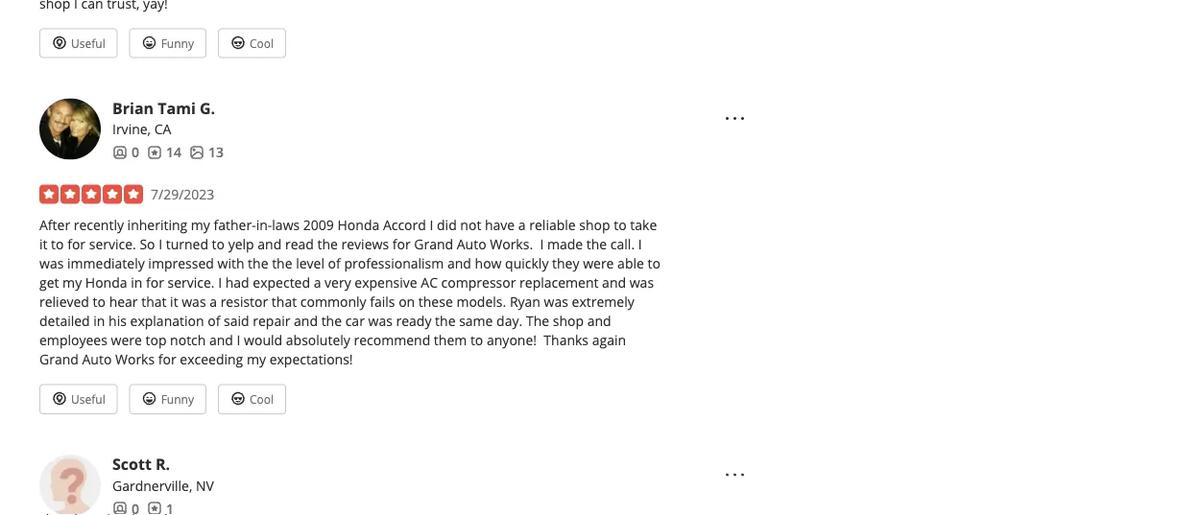 Task type: describe. For each thing, give the bounding box(es) containing it.
laws
[[272, 216, 300, 234]]

0 vertical spatial auto
[[457, 235, 487, 254]]

i right so at the left top of page
[[159, 235, 162, 254]]

funny for 2nd 16 funny v2 image from the bottom
[[161, 35, 194, 51]]

cool button for second funny button from the top of the page
[[218, 385, 286, 415]]

scott
[[112, 454, 152, 475]]

get
[[39, 274, 59, 292]]

read
[[285, 235, 314, 254]]

car
[[345, 312, 365, 331]]

cool button for 1st funny button from the top of the page
[[218, 28, 286, 58]]

explanation
[[130, 312, 204, 331]]

said
[[224, 312, 249, 331]]

brian
[[112, 98, 154, 118]]

the down the yelp
[[248, 255, 268, 273]]

was up get
[[39, 255, 64, 273]]

was up explanation
[[182, 293, 206, 311]]

father-
[[214, 216, 256, 234]]

was down the fails
[[368, 312, 393, 331]]

hear
[[109, 293, 138, 311]]

16 review v2 image
[[147, 502, 162, 516]]

0 horizontal spatial grand
[[39, 351, 79, 369]]

tami
[[158, 98, 196, 118]]

repair
[[253, 312, 290, 331]]

reviews element for tami
[[147, 143, 182, 162]]

1 horizontal spatial grand
[[414, 235, 453, 254]]

scott r. link
[[112, 454, 170, 475]]

1 horizontal spatial a
[[314, 274, 321, 292]]

1 funny button from the top
[[129, 28, 206, 58]]

cool for "16 cool v2" icon for 1st funny button from the top of the page
[[250, 35, 274, 51]]

models.
[[457, 293, 506, 311]]

1 horizontal spatial service.
[[168, 274, 215, 292]]

friends element for brian tami g.
[[112, 143, 139, 162]]

2 horizontal spatial a
[[519, 216, 526, 234]]

16 friends v2 image for scott
[[112, 502, 128, 516]]

made
[[547, 235, 583, 254]]

brian tami g. irvine, ca
[[112, 98, 215, 138]]

photo of brian tami g. image
[[39, 99, 101, 160]]

0 horizontal spatial honda
[[85, 274, 127, 292]]

irvine,
[[112, 120, 151, 138]]

1 horizontal spatial were
[[583, 255, 614, 273]]

had
[[225, 274, 249, 292]]

and up absolutely
[[294, 312, 318, 331]]

and up compressor
[[448, 255, 471, 273]]

expectations!
[[270, 351, 353, 369]]

0 vertical spatial honda
[[338, 216, 380, 234]]

1 16 funny v2 image from the top
[[142, 35, 157, 50]]

and up the exceeding
[[209, 331, 233, 350]]

quickly
[[505, 255, 549, 273]]

16 cool v2 image for second funny button from the top of the page
[[231, 392, 246, 407]]

relieved
[[39, 293, 89, 311]]

16 cool v2 image for 1st funny button from the top of the page
[[231, 35, 246, 50]]

to down after at left top
[[51, 235, 64, 254]]

did
[[437, 216, 457, 234]]

reviews element for r.
[[147, 499, 174, 516]]

16 friends v2 image for brian
[[112, 145, 128, 160]]

for down top
[[158, 351, 176, 369]]

absolutely
[[286, 331, 350, 350]]

0
[[132, 143, 139, 161]]

employees
[[39, 331, 107, 350]]

1 vertical spatial auto
[[82, 351, 112, 369]]

gardnerville,
[[112, 477, 192, 495]]

expected
[[253, 274, 310, 292]]

nv
[[196, 477, 214, 495]]

in-
[[256, 216, 272, 234]]

0 vertical spatial in
[[131, 274, 142, 292]]

2 16 funny v2 image from the top
[[142, 392, 157, 407]]

brian tami g. link
[[112, 98, 215, 118]]

again
[[592, 331, 626, 350]]

reviews
[[341, 235, 389, 254]]

have
[[485, 216, 515, 234]]

1 horizontal spatial my
[[191, 216, 210, 234]]

immediately
[[67, 255, 145, 273]]

funny for 2nd 16 funny v2 image from the top of the page
[[161, 392, 194, 407]]

for down accord
[[393, 235, 411, 254]]

same
[[459, 312, 493, 331]]

was down replacement
[[544, 293, 569, 311]]

would
[[244, 331, 283, 350]]

replacement
[[520, 274, 599, 292]]

16 review v2 image
[[147, 145, 162, 160]]

0 vertical spatial it
[[39, 235, 48, 254]]

and down in-
[[258, 235, 282, 254]]

the up expected
[[272, 255, 292, 273]]

able
[[618, 255, 644, 273]]

16 useful v2 image for second funny button from the top of the page
[[52, 392, 67, 407]]

13
[[208, 143, 224, 161]]

i left the did
[[430, 216, 434, 234]]

14
[[166, 143, 182, 161]]

ac
[[421, 274, 438, 292]]



Task type: locate. For each thing, give the bounding box(es) containing it.
useful for 16 useful v2 image for second funny button from the top of the page
[[71, 392, 105, 407]]

my up turned
[[191, 216, 210, 234]]

0 horizontal spatial that
[[141, 293, 167, 311]]

photo of scott r. image
[[39, 455, 101, 516]]

a
[[519, 216, 526, 234], [314, 274, 321, 292], [210, 293, 217, 311]]

5 star rating image
[[39, 185, 143, 204]]

1 cool from the top
[[250, 35, 274, 51]]

useful up photo of brian tami g.
[[71, 35, 105, 51]]

were up works
[[111, 331, 142, 350]]

2 vertical spatial my
[[247, 351, 266, 369]]

in up hear
[[131, 274, 142, 292]]

0 horizontal spatial in
[[93, 312, 105, 331]]

16 friends v2 image left 16 review v2 icon
[[112, 502, 128, 516]]

works
[[115, 351, 155, 369]]

his
[[109, 312, 127, 331]]

2 that from the left
[[272, 293, 297, 311]]

service. down impressed
[[168, 274, 215, 292]]

friends element for scott r.
[[112, 499, 139, 516]]

a left resistor
[[210, 293, 217, 311]]

0 vertical spatial funny button
[[129, 28, 206, 58]]

0 vertical spatial friends element
[[112, 143, 139, 162]]

1 horizontal spatial auto
[[457, 235, 487, 254]]

1 vertical spatial service.
[[168, 274, 215, 292]]

exceeding
[[180, 351, 243, 369]]

0 horizontal spatial it
[[39, 235, 48, 254]]

useful button for second funny button from the top of the page
[[39, 385, 118, 415]]

2 16 cool v2 image from the top
[[231, 392, 246, 407]]

1 16 useful v2 image from the top
[[52, 35, 67, 50]]

how
[[475, 255, 502, 273]]

2 funny button from the top
[[129, 385, 206, 415]]

to left the yelp
[[212, 235, 225, 254]]

the up them on the bottom left of page
[[435, 312, 456, 331]]

0 vertical spatial my
[[191, 216, 210, 234]]

the left call.
[[587, 235, 607, 254]]

1 vertical spatial shop
[[553, 312, 584, 331]]

0 vertical spatial 16 friends v2 image
[[112, 145, 128, 160]]

1 vertical spatial in
[[93, 312, 105, 331]]

1 vertical spatial reviews element
[[147, 499, 174, 516]]

honda up the reviews
[[338, 216, 380, 234]]

1 16 cool v2 image from the top
[[231, 35, 246, 50]]

ca
[[154, 120, 171, 138]]

resistor
[[221, 293, 268, 311]]

1 useful button from the top
[[39, 28, 118, 58]]

for
[[67, 235, 86, 254], [393, 235, 411, 254], [146, 274, 164, 292], [158, 351, 176, 369]]

honda down "immediately"
[[85, 274, 127, 292]]

r.
[[156, 454, 170, 475]]

to right able
[[648, 255, 661, 273]]

that up explanation
[[141, 293, 167, 311]]

expensive
[[355, 274, 417, 292]]

my up relieved
[[63, 274, 82, 292]]

1 that from the left
[[141, 293, 167, 311]]

1 vertical spatial grand
[[39, 351, 79, 369]]

0 vertical spatial service.
[[89, 235, 136, 254]]

photos element
[[189, 143, 224, 162]]

was
[[39, 255, 64, 273], [630, 274, 654, 292], [182, 293, 206, 311], [544, 293, 569, 311], [368, 312, 393, 331]]

with
[[218, 255, 244, 273]]

and up extremely
[[602, 274, 626, 292]]

1 cool button from the top
[[218, 28, 286, 58]]

2 useful from the top
[[71, 392, 105, 407]]

top
[[145, 331, 167, 350]]

friends element containing 0
[[112, 143, 139, 162]]

0 horizontal spatial service.
[[89, 235, 136, 254]]

yelp
[[228, 235, 254, 254]]

0 vertical spatial reviews element
[[147, 143, 182, 162]]

compressor
[[441, 274, 516, 292]]

to left hear
[[93, 293, 106, 311]]

commonly
[[300, 293, 366, 311]]

0 vertical spatial were
[[583, 255, 614, 273]]

1 vertical spatial funny
[[161, 392, 194, 407]]

so
[[140, 235, 155, 254]]

16 useful v2 image up photo of brian tami g.
[[52, 35, 67, 50]]

1 horizontal spatial in
[[131, 274, 142, 292]]

1 vertical spatial funny button
[[129, 385, 206, 415]]

my
[[191, 216, 210, 234], [63, 274, 82, 292], [247, 351, 266, 369]]

level
[[296, 255, 325, 273]]

i
[[430, 216, 434, 234], [159, 235, 162, 254], [638, 235, 642, 254], [218, 274, 222, 292], [237, 331, 241, 350]]

these
[[419, 293, 453, 311]]

reviews element
[[147, 143, 182, 162], [147, 499, 174, 516]]

not
[[460, 216, 482, 234]]

a down 'level' on the left
[[314, 274, 321, 292]]

to down same
[[471, 331, 483, 350]]

scott r. gardnerville, nv
[[112, 454, 214, 495]]

1 friends element from the top
[[112, 143, 139, 162]]

0 vertical spatial of
[[328, 255, 341, 273]]

0 vertical spatial funny
[[161, 35, 194, 51]]

1 vertical spatial friends element
[[112, 499, 139, 516]]

1 vertical spatial cool button
[[218, 385, 286, 415]]

shop
[[579, 216, 610, 234], [553, 312, 584, 331]]

friends element
[[112, 143, 139, 162], [112, 499, 139, 516]]

2 useful button from the top
[[39, 385, 118, 415]]

reviews element containing 14
[[147, 143, 182, 162]]

2 16 friends v2 image from the top
[[112, 502, 128, 516]]

accord
[[383, 216, 426, 234]]

0 vertical spatial 16 cool v2 image
[[231, 35, 246, 50]]

reliable
[[529, 216, 576, 234]]

the
[[317, 235, 338, 254], [587, 235, 607, 254], [248, 255, 268, 273], [272, 255, 292, 273], [321, 312, 342, 331], [435, 312, 456, 331]]

2 16 useful v2 image from the top
[[52, 392, 67, 407]]

1 vertical spatial it
[[170, 293, 178, 311]]

friends element left 16 review v2 icon
[[112, 499, 139, 516]]

impressed
[[148, 255, 214, 273]]

0 vertical spatial 16 useful v2 image
[[52, 35, 67, 50]]

grand down employees
[[39, 351, 79, 369]]

grand down the did
[[414, 235, 453, 254]]

cool for "16 cool v2" icon for second funny button from the top of the page
[[250, 392, 274, 407]]

0 horizontal spatial my
[[63, 274, 82, 292]]

were down call.
[[583, 255, 614, 273]]

funny button
[[129, 28, 206, 58], [129, 385, 206, 415]]

1 vertical spatial 16 cool v2 image
[[231, 392, 246, 407]]

16 friends v2 image
[[112, 145, 128, 160], [112, 502, 128, 516]]

useful button for 1st funny button from the top of the page
[[39, 28, 118, 58]]

shop up made
[[579, 216, 610, 234]]

service. up "immediately"
[[89, 235, 136, 254]]

were
[[583, 255, 614, 273], [111, 331, 142, 350]]

that down expected
[[272, 293, 297, 311]]

service.
[[89, 235, 136, 254], [168, 274, 215, 292]]

a up works.
[[519, 216, 526, 234]]

2 reviews element from the top
[[147, 499, 174, 516]]

professionalism
[[344, 255, 444, 273]]

1 funny from the top
[[161, 35, 194, 51]]

extremely
[[572, 293, 635, 311]]

2 cool button from the top
[[218, 385, 286, 415]]

7/29/2023
[[151, 185, 214, 204]]

1 vertical spatial 16 funny v2 image
[[142, 392, 157, 407]]

of left said
[[208, 312, 220, 331]]

it down after at left top
[[39, 235, 48, 254]]

2 friends element from the top
[[112, 499, 139, 516]]

0 horizontal spatial a
[[210, 293, 217, 311]]

1 vertical spatial useful
[[71, 392, 105, 407]]

of
[[328, 255, 341, 273], [208, 312, 220, 331]]

for down after at left top
[[67, 235, 86, 254]]

shop right the
[[553, 312, 584, 331]]

i down said
[[237, 331, 241, 350]]

honda
[[338, 216, 380, 234], [85, 274, 127, 292]]

funny button up brian tami g. link
[[129, 28, 206, 58]]

anyone!
[[487, 331, 537, 350]]

the down commonly
[[321, 312, 342, 331]]

auto down not on the left top of page
[[457, 235, 487, 254]]

my down would
[[247, 351, 266, 369]]

0 vertical spatial cool button
[[218, 28, 286, 58]]

0 vertical spatial 16 funny v2 image
[[142, 35, 157, 50]]

useful button
[[39, 28, 118, 58], [39, 385, 118, 415]]

1 horizontal spatial that
[[272, 293, 297, 311]]

and
[[258, 235, 282, 254], [448, 255, 471, 273], [602, 274, 626, 292], [294, 312, 318, 331], [587, 312, 611, 331], [209, 331, 233, 350]]

16 cool v2 image
[[231, 35, 246, 50], [231, 392, 246, 407]]

works.
[[490, 235, 533, 254]]

16 useful v2 image for 1st funny button from the top of the page
[[52, 35, 67, 50]]

cool
[[250, 35, 274, 51], [250, 392, 274, 407]]

0 vertical spatial grand
[[414, 235, 453, 254]]

1 vertical spatial of
[[208, 312, 220, 331]]

0 vertical spatial cool
[[250, 35, 274, 51]]

after recently inheriting my father-in-laws 2009 honda accord i did not have a reliable shop to take it to for service. so i turned to yelp and read the reviews for grand auto works.  i made the call. i was immediately impressed with the the level of professionalism and how quickly they were able to get my honda in for service. i had expected a very expensive ac compressor replacement and was relieved to hear that it was a resistor that commonly fails on these models. ryan was extremely detailed in his explanation of said repair and the car was ready the same day. the shop and employees were top notch and i would absolutely recommend them to anyone!  thanks again grand auto works for exceeding my expectations!
[[39, 216, 661, 369]]

friends element down irvine,
[[112, 143, 139, 162]]

inheriting
[[127, 216, 187, 234]]

16 funny v2 image down works
[[142, 392, 157, 407]]

16 useful v2 image down employees
[[52, 392, 67, 407]]

1 horizontal spatial honda
[[338, 216, 380, 234]]

and down extremely
[[587, 312, 611, 331]]

auto
[[457, 235, 487, 254], [82, 351, 112, 369]]

funny down the exceeding
[[161, 392, 194, 407]]

0 vertical spatial a
[[519, 216, 526, 234]]

recommend
[[354, 331, 431, 350]]

i right call.
[[638, 235, 642, 254]]

fails
[[370, 293, 395, 311]]

1 horizontal spatial it
[[170, 293, 178, 311]]

i left had
[[218, 274, 222, 292]]

1 vertical spatial were
[[111, 331, 142, 350]]

was down able
[[630, 274, 654, 292]]

call.
[[611, 235, 635, 254]]

1 useful from the top
[[71, 35, 105, 51]]

1 vertical spatial 16 useful v2 image
[[52, 392, 67, 407]]

they
[[552, 255, 580, 273]]

recently
[[74, 216, 124, 234]]

turned
[[166, 235, 208, 254]]

funny up tami
[[161, 35, 194, 51]]

reviews element down gardnerville,
[[147, 499, 174, 516]]

2 horizontal spatial my
[[247, 351, 266, 369]]

1 vertical spatial cool
[[250, 392, 274, 407]]

of up very
[[328, 255, 341, 273]]

2 vertical spatial a
[[210, 293, 217, 311]]

take
[[630, 216, 657, 234]]

ryan
[[510, 293, 541, 311]]

funny button down works
[[129, 385, 206, 415]]

16 funny v2 image
[[142, 35, 157, 50], [142, 392, 157, 407]]

ready
[[396, 312, 432, 331]]

day.
[[497, 312, 523, 331]]

after
[[39, 216, 70, 234]]

that
[[141, 293, 167, 311], [272, 293, 297, 311]]

1 vertical spatial a
[[314, 274, 321, 292]]

1 horizontal spatial of
[[328, 255, 341, 273]]

1 vertical spatial honda
[[85, 274, 127, 292]]

0 horizontal spatial auto
[[82, 351, 112, 369]]

0 vertical spatial shop
[[579, 216, 610, 234]]

it up explanation
[[170, 293, 178, 311]]

0 horizontal spatial were
[[111, 331, 142, 350]]

16 friends v2 image left 0
[[112, 145, 128, 160]]

to up call.
[[614, 216, 627, 234]]

them
[[434, 331, 467, 350]]

cool button
[[218, 28, 286, 58], [218, 385, 286, 415]]

useful
[[71, 35, 105, 51], [71, 392, 105, 407]]

the down 2009
[[317, 235, 338, 254]]

2 funny from the top
[[161, 392, 194, 407]]

useful down employees
[[71, 392, 105, 407]]

1 vertical spatial useful button
[[39, 385, 118, 415]]

16 funny v2 image up brian tami g. link
[[142, 35, 157, 50]]

the
[[526, 312, 549, 331]]

funny
[[161, 35, 194, 51], [161, 392, 194, 407]]

1 vertical spatial 16 friends v2 image
[[112, 502, 128, 516]]

on
[[399, 293, 415, 311]]

in left his on the left of the page
[[93, 312, 105, 331]]

g.
[[200, 98, 215, 118]]

0 vertical spatial useful
[[71, 35, 105, 51]]

detailed
[[39, 312, 90, 331]]

auto down employees
[[82, 351, 112, 369]]

it
[[39, 235, 48, 254], [170, 293, 178, 311]]

1 vertical spatial my
[[63, 274, 82, 292]]

16 useful v2 image
[[52, 35, 67, 50], [52, 392, 67, 407]]

0 vertical spatial useful button
[[39, 28, 118, 58]]

useful for 16 useful v2 image associated with 1st funny button from the top of the page
[[71, 35, 105, 51]]

2 cool from the top
[[250, 392, 274, 407]]

2009
[[303, 216, 334, 234]]

notch
[[170, 331, 206, 350]]

1 reviews element from the top
[[147, 143, 182, 162]]

useful button down employees
[[39, 385, 118, 415]]

very
[[325, 274, 351, 292]]

reviews element down ca
[[147, 143, 182, 162]]

0 horizontal spatial of
[[208, 312, 220, 331]]

1 16 friends v2 image from the top
[[112, 145, 128, 160]]

useful button up brian
[[39, 28, 118, 58]]

for down impressed
[[146, 274, 164, 292]]

16 photos v2 image
[[189, 145, 205, 160]]



Task type: vqa. For each thing, say whether or not it's contained in the screenshot.
1st Field
no



